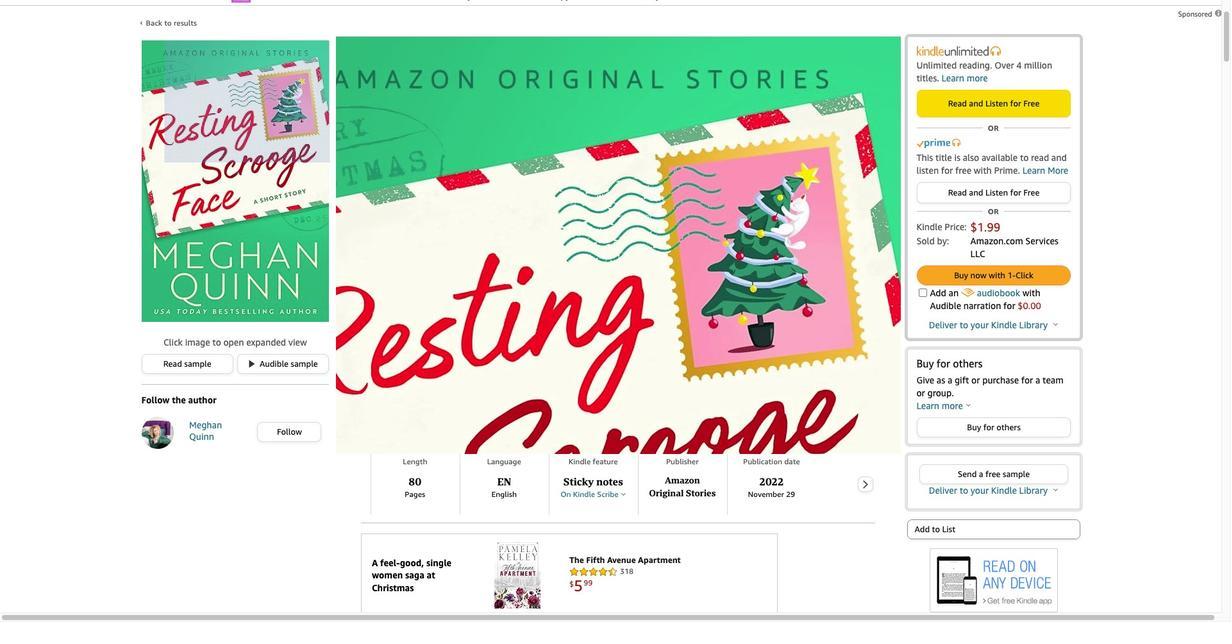 Task type: vqa. For each thing, say whether or not it's contained in the screenshot.
search field inside NAVIGATION navigation
no



Task type: describe. For each thing, give the bounding box(es) containing it.
a down ago,
[[642, 289, 647, 300]]

audiobook
[[508, 124, 549, 135]]

they right "claim"
[[490, 366, 508, 377]]

local
[[522, 289, 541, 300]]

trial
[[566, 155, 581, 164]]

for inside with audible narration for
[[1004, 300, 1016, 311]]

intrigued
[[487, 334, 525, 345]]

that inside "although nola and caleb claim they can't stand each other, they can't deny the simmering attraction that brought them together in the first place."
[[773, 366, 790, 377]]

popover image inside 4.0 button
[[434, 79, 438, 82]]

spirit
[[542, 302, 563, 313]]

more for learn more button
[[942, 400, 963, 411]]

Add to List radio
[[907, 520, 1081, 539]]

read and listen for free link
[[918, 90, 1070, 117]]

1 vertical spatial buy
[[917, 357, 934, 370]]

matters
[[398, 276, 430, 287]]

audible inside with audible narration for
[[930, 300, 962, 311]]

buy for buy for others submit
[[967, 422, 982, 432]]

writes
[[383, 321, 407, 332]]

with up enjoy
[[381, 155, 396, 164]]

be
[[642, 398, 652, 409]]

place.
[[443, 379, 467, 390]]

on kindle scribe
[[561, 489, 619, 499]]

a inside nola writes back to her new pen pal—who, unbeknownst to nola, is none other than caleb. when caleb gets a response hand delivered by the mailman, he's intrigued by the mystery sender. a friendly correspondence develops—and quickly turns flirtatious.
[[805, 321, 810, 332]]

read right extender collapse icon
[[371, 424, 391, 435]]

0 horizontal spatial over
[[199, 337, 217, 348]]

infuriatingly
[[361, 257, 411, 268]]

nola inside to make matters worse, caleb, the boy who broke her heart years ago, is all grown up and still living in town. while doing her best to avoid him, nola bumps into the local mailman, who gives her a mysterious letter. and when she finds that the writer is a fellow scrooge, she can't help but feel her spirit lifting.
[[436, 289, 455, 300]]

read up price:
[[949, 187, 967, 198]]

her down especially
[[638, 257, 651, 268]]

resting scrooge face: a short story kindle edition
[[361, 37, 755, 58]]

bad
[[392, 244, 407, 255]]

of inside can these nameless pen pals write their own love story—or will they be too caught up with the ghosts of their christmases past to find a future together?
[[779, 398, 787, 409]]

read down roll
[[163, 358, 182, 369]]

Buy now with 1-Click submit
[[918, 266, 1070, 285]]

mailman, inside to make matters worse, caleb, the boy who broke her heart years ago, is all grown up and still living in town. while doing her best to avoid him, nola bumps into the local mailman, who gives her a mysterious letter. and when she finds that the writer is a fellow scrooge, she can't help but feel her spirit lifting.
[[544, 289, 582, 300]]

nola's
[[503, 257, 528, 268]]

november
[[748, 489, 784, 499]]

best
[[376, 92, 391, 102]]

million inside unlimited reading. over 4 million titles.
[[1025, 60, 1053, 71]]

years
[[606, 276, 627, 287]]

her up mood.
[[670, 244, 684, 255]]

together?
[[445, 411, 484, 422]]

sender.
[[590, 334, 619, 345]]

nola inside "although nola and caleb claim they can't stand each other, they can't deny the simmering attraction that brought them together in the first place."
[[402, 366, 421, 377]]

only
[[586, 257, 604, 268]]

bestselling
[[517, 212, 563, 223]]

into
[[488, 289, 504, 300]]

leave feedback on sponsored ad element
[[1179, 10, 1224, 18]]

author inside and amazon charts bestselling author meghan quinn comes a festive short romance about old flames and mistaken identities.
[[565, 212, 594, 223]]

finds
[[782, 289, 802, 300]]

popover image for learn more
[[967, 403, 971, 407]]

1 vertical spatial she
[[433, 302, 447, 313]]

own
[[525, 398, 542, 409]]

4 inside unlimited reading. over 4 million titles.
[[1017, 60, 1022, 71]]

1 deliver to your kindle library button from the top
[[929, 319, 1059, 330]]

her inside nola writes back to her new pen pal—who, unbeknownst to nola, is none other than caleb. when caleb gets a response hand delivered by the mailman, he's intrigued by the mystery sender. a friendly correspondence develops—and quickly turns flirtatious.
[[442, 321, 455, 332]]

the down the doing in the top of the page
[[824, 289, 837, 300]]

kindle down send a free sample submit
[[992, 485, 1017, 496]]

can
[[361, 398, 377, 409]]

the down read sample button
[[172, 394, 186, 405]]

can these nameless pen pals write their own love story—or will they be too caught up with the ghosts of their christmases past to find a future together?
[[361, 398, 860, 422]]

Send a free sample submit
[[920, 465, 1068, 484]]

do
[[540, 244, 551, 255]]

for down the 'give as a gift or purchase for a team or group.'
[[984, 422, 995, 432]]

kindle up access
[[398, 155, 420, 164]]

0 horizontal spatial meghan quinn link
[[189, 420, 249, 446]]

still
[[729, 276, 744, 287]]

1 vertical spatial author
[[188, 394, 217, 405]]

resting scrooge face: a short story image
[[141, 41, 329, 322]]

sticky notes
[[564, 475, 623, 488]]

past
[[361, 411, 379, 422]]

2 vertical spatial your
[[971, 485, 989, 496]]

unlimited inside unlimited reading. over 4 million titles.
[[917, 60, 957, 71]]

1 horizontal spatial $0.00
[[493, 137, 514, 147]]

2 horizontal spatial can't
[[625, 366, 645, 377]]

especially
[[618, 244, 658, 255]]

0 horizontal spatial who
[[521, 276, 539, 287]]

that inside to make matters worse, caleb, the boy who broke her heart years ago, is all grown up and still living in town. while doing her best to avoid him, nola bumps into the local mailman, who gives her a mysterious letter. and when she finds that the writer is a fellow scrooge, she can't help but feel her spirit lifting.
[[805, 289, 822, 300]]

nola inside nola writes back to her new pen pal—who, unbeknownst to nola, is none other than caleb. when caleb gets a response hand delivered by the mailman, he's intrigued by the mystery sender. a friendly correspondence develops—and quickly turns flirtatious.
[[361, 321, 380, 332]]

and right formats
[[825, 96, 840, 106]]

2 vertical spatial learn
[[917, 400, 940, 411]]

0 vertical spatial buy for others
[[917, 357, 983, 370]]

with down audible logo
[[503, 155, 518, 164]]

free inside this title is also available to read and listen for free with prime.
[[956, 165, 972, 176]]

list
[[943, 524, 956, 534]]

with inside can these nameless pen pals write their own love story—or will they be too caught up with the ghosts of their christmases past to find a future together?
[[713, 398, 731, 409]]

library for first deliver to your kindle library "button" from the bottom
[[1020, 485, 1048, 496]]

nola inside after a bad breakup, nola wants nothing to do with christmas, especially in her quaint hometown of bright harbor, maine. infuriatingly charming and cheery, nola's surroundings only worsen her sour mood.
[[447, 244, 466, 255]]

back
[[410, 321, 428, 332]]

click to get instructions to get the kindle app image
[[930, 548, 1058, 613]]

a down best
[[361, 302, 366, 313]]

read and listen for free for read and listen for free button at the top
[[949, 187, 1040, 198]]

en english
[[492, 475, 517, 499]]

follow for follow the author
[[141, 394, 170, 405]]

heart
[[582, 276, 604, 287]]

read with kindle unlimited
[[361, 155, 459, 164]]

image
[[219, 337, 244, 348]]

amazon.com
[[971, 235, 1024, 246]]

ago,
[[630, 276, 647, 287]]

2 vertical spatial meghan
[[189, 420, 222, 430]]

sample for audible sample
[[291, 358, 318, 369]]

a right as
[[948, 375, 953, 386]]

breakup,
[[409, 244, 445, 255]]

up inside can these nameless pen pals write their own love story—or will they be too caught up with the ghosts of their christmases past to find a future together?
[[701, 398, 711, 409]]

listen for read and listen for free button at the top
[[986, 187, 1008, 198]]

fellow
[[368, 302, 394, 313]]

popover image for on kindle scribe button
[[622, 493, 626, 496]]

free inside free with your audible trial
[[485, 155, 501, 164]]

0 vertical spatial meghan quinn link
[[373, 60, 434, 71]]

resting
[[361, 37, 422, 58]]

popover image for first deliver to your kindle library "button" from the bottom
[[1054, 488, 1059, 491]]

kindle down best
[[369, 124, 394, 135]]

in right the zoom on the left
[[282, 337, 290, 348]]

writer
[[840, 289, 864, 300]]

1 deliver to your kindle library from the top
[[929, 319, 1051, 330]]

publication
[[743, 457, 783, 466]]

0 vertical spatial your
[[520, 155, 536, 164]]

1 horizontal spatial quinn
[[409, 60, 434, 71]]

and up the identities.
[[432, 212, 448, 223]]

4 inside to also enjoy access to over 4 million more titles
[[449, 165, 453, 174]]

80
[[409, 475, 422, 488]]

for down over
[[1011, 98, 1022, 108]]

1 vertical spatial buy for others
[[967, 422, 1021, 432]]

on kindle scribe button
[[561, 489, 626, 499]]

is inside this title is also available to read and listen for free with prime.
[[955, 152, 961, 163]]

flirtatious.
[[361, 347, 403, 358]]

formats
[[791, 96, 823, 106]]

0 vertical spatial or
[[972, 375, 980, 386]]

brought
[[792, 366, 825, 377]]

kindle down sticky
[[573, 489, 595, 499]]

an
[[949, 287, 959, 298]]

mistaken
[[380, 225, 418, 236]]

kindle down face:
[[521, 60, 547, 71]]

read down learn more link
[[949, 98, 967, 108]]

and inside to make matters worse, caleb, the boy who broke her heart years ago, is all grown up and still living in town. while doing her best to avoid him, nola bumps into the local mailman, who gives her a mysterious letter. and when she finds that the writer is a fellow scrooge, she can't help but feel her spirit lifting.
[[711, 276, 726, 287]]

contemporary
[[434, 92, 493, 103]]

learn more for learn more link
[[942, 72, 988, 83]]

sold by:
[[917, 235, 950, 246]]

1 their from the left
[[503, 398, 523, 409]]

avoid
[[392, 289, 414, 300]]

is right ago,
[[649, 276, 656, 287]]

2 horizontal spatial $0.00
[[1018, 300, 1042, 311]]

add to list link
[[908, 520, 1080, 539]]

2 their from the left
[[790, 398, 809, 409]]

story—or
[[564, 398, 602, 409]]

face:
[[497, 37, 537, 58]]

services
[[1026, 235, 1059, 246]]

library for second deliver to your kindle library "button" from the bottom
[[1020, 319, 1048, 330]]

when
[[734, 321, 758, 332]]

title
[[936, 152, 952, 163]]

they inside can these nameless pen pals write their own love story—or will they be too caught up with the ghosts of their christmases past to find a future together?
[[621, 398, 639, 409]]

other,
[[579, 366, 602, 377]]

read less
[[371, 424, 409, 435]]

to inside ‹ back to results
[[164, 18, 172, 28]]

0 horizontal spatial a
[[542, 37, 554, 58]]

although nola and caleb claim they can't stand each other, they can't deny the simmering attraction that brought them together in the first place.
[[361, 366, 849, 390]]

also inside to also enjoy access to over 4 million more titles
[[361, 165, 375, 174]]

a right send
[[979, 469, 984, 479]]

0 vertical spatial meghan
[[373, 60, 406, 71]]

nameless
[[404, 398, 441, 409]]

pals
[[462, 398, 478, 409]]

over inside to also enjoy access to over 4 million more titles
[[431, 165, 447, 174]]

2 horizontal spatial by
[[527, 334, 537, 345]]

0 horizontal spatial audible
[[260, 358, 289, 369]]

0 vertical spatial all
[[779, 96, 788, 106]]

more for learn more link
[[967, 72, 988, 83]]

1 horizontal spatial who
[[584, 289, 601, 300]]

original
[[649, 488, 684, 498]]

nothing
[[495, 244, 527, 255]]

surroundings
[[530, 257, 584, 268]]

seller
[[393, 92, 413, 102]]

the down boy
[[506, 289, 520, 300]]

also inside this title is also available to read and listen for free with prime.
[[963, 152, 980, 163]]

kindle unlimited logo image
[[393, 139, 452, 145]]

0 vertical spatial audible
[[538, 155, 564, 164]]

amazon inside and amazon charts bestselling author meghan quinn comes a festive short romance about old flames and mistaken identities.
[[450, 212, 485, 223]]

1 vertical spatial or
[[917, 387, 926, 398]]

0 horizontal spatial others
[[953, 357, 983, 370]]

read sample button
[[142, 355, 233, 373]]

‹ back to results
[[140, 17, 197, 28]]

in right "seller"
[[424, 92, 432, 103]]

cheery,
[[472, 257, 501, 268]]

pen inside nola writes back to her new pen pal—who, unbeknownst to nola, is none other than caleb. when caleb gets a response hand delivered by the mailman, he's intrigued by the mystery sender. a friendly correspondence develops—and quickly turns flirtatious.
[[477, 321, 492, 332]]

develops—and
[[730, 334, 791, 345]]

other
[[662, 321, 684, 332]]

read up enjoy
[[361, 155, 379, 164]]

a inside can these nameless pen pals write their own love story—or will they be too caught up with the ghosts of their christmases past to find a future together?
[[411, 411, 415, 422]]

this title is also available to read and listen for free with prime.
[[917, 152, 1067, 176]]

mysterious
[[649, 289, 694, 300]]

mailman, inside nola writes back to her new pen pal—who, unbeknownst to nola, is none other than caleb. when caleb gets a response hand delivered by the mailman, he's intrigued by the mystery sender. a friendly correspondence develops—and quickly turns flirtatious.
[[429, 334, 467, 345]]

extender collapse image
[[362, 427, 369, 434]]

amazon inside amazon original stories
[[665, 475, 700, 486]]

list containing 80
[[361, 452, 1232, 515]]

in inside "although nola and caleb claim they can't stand each other, they can't deny the simmering attraction that brought them together in the first place."
[[399, 379, 407, 390]]

0 horizontal spatial unlimited
[[422, 155, 457, 164]]

prime reading image
[[917, 139, 961, 148]]

1 vertical spatial free
[[986, 469, 1001, 479]]

for inside the 'give as a gift or purchase for a team or group.'
[[1022, 375, 1034, 386]]

popover image for deliver to your kindle library
[[1054, 323, 1059, 326]]

and amazon charts bestselling author meghan quinn comes a festive short romance about old flames and mistaken identities.
[[361, 212, 862, 236]]

kindle down narration
[[992, 319, 1017, 330]]

date
[[785, 457, 800, 466]]

free with your audible trial
[[485, 155, 581, 164]]

11,840 ratings
[[452, 76, 511, 87]]

and inside after a bad breakup, nola wants nothing to do with christmas, especially in her quaint hometown of bright harbor, maine. infuriatingly charming and cheery, nola's surroundings only worsen her sour mood.
[[454, 257, 470, 268]]

to make matters worse, caleb, the boy who broke her heart years ago, is all grown up and still living in town. while doing her best to avoid him, nola bumps into the local mailman, who gives her a mysterious letter. and when she finds that the writer is a fellow scrooge, she can't help but feel her spirit lifting.
[[361, 276, 872, 313]]

amazon original stories
[[649, 475, 716, 498]]

to inside can these nameless pen pals write their own love story—or will they be too caught up with the ghosts of their christmases past to find a future together?
[[381, 411, 390, 422]]

back to results link
[[146, 18, 197, 28]]



Task type: locate. For each thing, give the bounding box(es) containing it.
2 vertical spatial buy
[[967, 422, 982, 432]]

1 vertical spatial read and listen for free
[[949, 187, 1040, 198]]

1 read and listen for free from the top
[[949, 98, 1040, 108]]

none
[[639, 321, 659, 332]]

1 vertical spatial free
[[485, 155, 501, 164]]

a inside nola writes back to her new pen pal—who, unbeknownst to nola, is none other than caleb. when caleb gets a response hand delivered by the mailman, he's intrigued by the mystery sender. a friendly correspondence develops—and quickly turns flirtatious.
[[621, 334, 627, 345]]

sample inside button
[[184, 358, 211, 369]]

all right see
[[779, 96, 788, 106]]

1 listen from the top
[[986, 98, 1008, 108]]

$0.00 up enjoy
[[369, 137, 393, 147]]

million right over
[[1025, 60, 1053, 71]]

that left 'brought'
[[773, 366, 790, 377]]

free inside button
[[1024, 187, 1040, 198]]

a left team
[[1036, 375, 1041, 386]]

0 horizontal spatial pen
[[444, 398, 459, 409]]

mystery
[[555, 334, 588, 345]]

or right gift
[[972, 375, 980, 386]]

to also enjoy access to over 4 million more titles
[[361, 155, 466, 185]]

1 vertical spatial popover image
[[967, 403, 971, 407]]

and up more at the right top of page
[[1052, 152, 1067, 163]]

nola writes back to her new pen pal—who, unbeknownst to nola, is none other than caleb. when caleb gets a response hand delivered by the mailman, he's intrigued by the mystery sender. a friendly correspondence develops—and quickly turns flirtatious.
[[361, 321, 872, 358]]

her left heart
[[566, 276, 580, 287]]

buy
[[955, 270, 969, 280], [917, 357, 934, 370], [967, 422, 982, 432]]

quinn inside and amazon charts bestselling author meghan quinn comes a festive short romance about old flames and mistaken identities.
[[632, 212, 658, 223]]

1 horizontal spatial popover image
[[1054, 323, 1059, 326]]

up inside to make matters worse, caleb, the boy who broke her heart years ago, is all grown up and still living in town. while doing her best to avoid him, nola bumps into the local mailman, who gives her a mysterious letter. and when she finds that the writer is a fellow scrooge, she can't help but feel her spirit lifting.
[[698, 276, 709, 287]]

0 horizontal spatial learn
[[917, 400, 940, 411]]

million
[[1025, 60, 1053, 71], [361, 175, 386, 185]]

1 horizontal spatial over
[[431, 165, 447, 174]]

they left be
[[621, 398, 639, 409]]

audiobook link
[[977, 287, 1023, 298]]

0 horizontal spatial $0.00
[[369, 137, 393, 147]]

the left first
[[409, 379, 423, 390]]

your
[[520, 155, 536, 164], [971, 319, 989, 330], [971, 485, 989, 496]]

available
[[982, 152, 1018, 163]]

and
[[723, 289, 739, 300]]

story
[[608, 37, 652, 58]]

add inside add to list link
[[915, 524, 930, 534]]

sample for read sample
[[184, 358, 211, 369]]

all inside to make matters worse, caleb, the boy who broke her heart years ago, is all grown up and still living in town. while doing her best to avoid him, nola bumps into the local mailman, who gives her a mysterious letter. and when she finds that the writer is a fellow scrooge, she can't help but feel her spirit lifting.
[[658, 276, 668, 287]]

1 vertical spatial listen
[[986, 187, 1008, 198]]

meghan quinn link down follow the author
[[189, 420, 249, 446]]

29
[[786, 489, 795, 499]]

gets
[[786, 321, 803, 332]]

0 vertical spatial library
[[1020, 319, 1048, 330]]

more down group.
[[942, 400, 963, 411]]

too
[[654, 398, 668, 409]]

0 horizontal spatial of
[[761, 244, 769, 255]]

a down nola,
[[621, 334, 627, 345]]

0 vertical spatial author
[[565, 212, 594, 223]]

listen inside button
[[986, 187, 1008, 198]]

the down back
[[413, 334, 427, 345]]

1 horizontal spatial $1.99
[[971, 220, 1001, 234]]

a inside after a bad breakup, nola wants nothing to do with christmas, especially in her quaint hometown of bright harbor, maine. infuriatingly charming and cheery, nola's surroundings only worsen her sour mood.
[[384, 244, 389, 255]]

caleb inside nola writes back to her new pen pal—who, unbeknownst to nola, is none other than caleb. when caleb gets a response hand delivered by the mailman, he's intrigued by the mystery sender. a friendly correspondence develops—and quickly turns flirtatious.
[[760, 321, 783, 332]]

who
[[521, 276, 539, 287], [584, 289, 601, 300]]

quinn inside meghan quinn
[[189, 431, 214, 442]]

give
[[917, 375, 935, 386]]

1 vertical spatial up
[[701, 398, 711, 409]]

0 horizontal spatial free
[[956, 165, 972, 176]]

library down audiobook
[[1020, 319, 1048, 330]]

2 horizontal spatial learn
[[1023, 165, 1046, 176]]

english
[[492, 489, 517, 499]]

audible
[[538, 155, 564, 164], [930, 300, 962, 311], [260, 358, 289, 369]]

with inside after a bad breakup, nola wants nothing to do with christmas, especially in her quaint hometown of bright harbor, maine. infuriatingly charming and cheery, nola's surroundings only worsen her sour mood.
[[553, 244, 571, 255]]

4 right over
[[1017, 60, 1022, 71]]

2 deliver to your kindle library from the top
[[929, 485, 1051, 496]]

free up read
[[1024, 98, 1040, 108]]

learn
[[942, 72, 965, 83], [1023, 165, 1046, 176], [917, 400, 940, 411]]

of left bright
[[761, 244, 769, 255]]

in right living
[[770, 276, 778, 287]]

audible down the add an
[[930, 300, 962, 311]]

0 vertical spatial learn more
[[942, 72, 988, 83]]

library down send a free sample
[[1020, 485, 1048, 496]]

she down him,
[[433, 302, 447, 313]]

kindle unlimited image
[[917, 46, 1002, 56]]

they
[[490, 366, 508, 377], [605, 366, 623, 377], [621, 398, 639, 409]]

$0.00 down click
[[1018, 300, 1042, 311]]

deliver to your kindle library button down send a free sample submit
[[929, 485, 1059, 496]]

1 horizontal spatial she
[[766, 289, 780, 300]]

deliver to your kindle library button down narration
[[929, 319, 1059, 330]]

to inside radio
[[932, 524, 940, 534]]

add for add an
[[930, 287, 947, 298]]

in contemporary
[[424, 92, 493, 103]]

quinn down follow the author
[[189, 431, 214, 442]]

1 horizontal spatial amazon
[[665, 475, 700, 486]]

short
[[558, 37, 604, 58]]

‹
[[140, 17, 143, 27]]

read less button
[[361, 424, 409, 435]]

and down learn more link
[[969, 98, 984, 108]]

1 horizontal spatial free
[[986, 469, 1001, 479]]

1 vertical spatial learn
[[1023, 165, 1046, 176]]

popover image inside learn more button
[[967, 403, 971, 407]]

1 horizontal spatial learn
[[942, 72, 965, 83]]

add for add to list
[[915, 524, 930, 534]]

1 vertical spatial unlimited
[[422, 155, 457, 164]]

see all formats and editions link
[[762, 96, 875, 106]]

buy down learn more button
[[967, 422, 982, 432]]

find
[[392, 411, 408, 422]]

2 or from the top
[[988, 207, 999, 216]]

quinn left comes in the top right of the page
[[632, 212, 658, 223]]

buy up give
[[917, 357, 934, 370]]

kindle inside the resting scrooge face: a short story kindle edition
[[657, 40, 701, 58]]

2 deliver to your kindle library button from the top
[[929, 485, 1059, 496]]

2 horizontal spatial sample
[[1003, 469, 1030, 479]]

0 vertical spatial deliver
[[929, 319, 958, 330]]

1 vertical spatial over
[[199, 337, 217, 348]]

Audible sample submit
[[238, 355, 328, 373]]

amazon up the identities.
[[450, 212, 485, 223]]

with down click
[[1023, 287, 1041, 298]]

1 horizontal spatial also
[[963, 152, 980, 163]]

hometown
[[714, 244, 758, 255]]

0 vertical spatial mailman,
[[544, 289, 582, 300]]

him,
[[416, 289, 434, 300]]

2 read and listen for free from the top
[[949, 187, 1040, 198]]

for left team
[[1022, 375, 1034, 386]]

their
[[503, 398, 523, 409], [790, 398, 809, 409]]

of inside after a bad breakup, nola wants nothing to do with christmas, especially in her quaint hometown of bright harbor, maine. infuriatingly charming and cheery, nola's surroundings only worsen her sour mood.
[[761, 244, 769, 255]]

audible left trial
[[538, 155, 564, 164]]

her down local
[[526, 302, 540, 313]]

1 deliver from the top
[[929, 319, 958, 330]]

mailman, down new
[[429, 334, 467, 345]]

Buy for others submit
[[918, 418, 1070, 437]]

2 horizontal spatial quinn
[[632, 212, 658, 223]]

0 horizontal spatial caleb
[[441, 366, 463, 377]]

1 or from the top
[[988, 123, 999, 133]]

by
[[361, 60, 371, 71], [401, 334, 411, 345], [527, 334, 537, 345]]

back
[[146, 18, 162, 28]]

but
[[492, 302, 506, 313]]

add to list
[[915, 524, 956, 534]]

also right title
[[963, 152, 980, 163]]

living
[[746, 276, 768, 287]]

0 vertical spatial $1.99
[[361, 186, 381, 196]]

buy for buy now with 1-click submit
[[955, 270, 969, 280]]

meghan down resting on the left of page
[[373, 60, 406, 71]]

sticky
[[564, 475, 594, 488]]

1 vertical spatial popover image
[[1054, 488, 1059, 491]]

can't inside to make matters worse, caleb, the boy who broke her heart years ago, is all grown up and still living in town. while doing her best to avoid him, nola bumps into the local mailman, who gives her a mysterious letter. and when she finds that the writer is a fellow scrooge, she can't help but feel her spirit lifting.
[[450, 302, 470, 313]]

quinn
[[409, 60, 434, 71], [632, 212, 658, 223], [189, 431, 214, 442]]

learn more link
[[1023, 165, 1069, 176]]

popover image inside on kindle scribe button
[[622, 493, 626, 496]]

charming
[[414, 257, 452, 268]]

1 horizontal spatial edition
[[705, 40, 755, 58]]

1 vertical spatial that
[[773, 366, 790, 377]]

for up as
[[937, 357, 951, 370]]

0 vertical spatial over
[[431, 165, 447, 174]]

love
[[545, 398, 561, 409]]

this
[[917, 152, 934, 163]]

stand
[[532, 366, 555, 377]]

None checkbox
[[919, 289, 927, 297]]

0 horizontal spatial can't
[[450, 302, 470, 313]]

for
[[1011, 98, 1022, 108], [942, 165, 953, 176], [1011, 187, 1022, 198], [1004, 300, 1016, 311], [937, 357, 951, 370], [1022, 375, 1034, 386], [984, 422, 995, 432]]

up
[[698, 276, 709, 287], [701, 398, 711, 409]]

0 vertical spatial free
[[1024, 98, 1040, 108]]

0 vertical spatial million
[[1025, 60, 1053, 71]]

kindle unlimited link
[[398, 155, 459, 164]]

0 vertical spatial a
[[542, 37, 554, 58]]

list
[[361, 452, 1232, 515]]

learn for to
[[1023, 165, 1046, 176]]

listen for read and listen for free link
[[986, 98, 1008, 108]]

pen up he's
[[477, 321, 492, 332]]

0 vertical spatial or
[[988, 123, 999, 133]]

a inside and amazon charts bestselling author meghan quinn comes a festive short romance about old flames and mistaken identities.
[[690, 212, 694, 223]]

edition inside the resting scrooge face: a short story kindle edition
[[705, 40, 755, 58]]

your down audiobook
[[520, 155, 536, 164]]

0 horizontal spatial mailman,
[[429, 334, 467, 345]]

learn right titles.
[[942, 72, 965, 83]]

kindle up sold by:
[[917, 221, 943, 232]]

1 vertical spatial a
[[621, 334, 627, 345]]

0 horizontal spatial edition
[[549, 60, 578, 71]]

1 vertical spatial or
[[988, 207, 999, 216]]

0 vertical spatial popover image
[[434, 79, 438, 82]]

from
[[361, 212, 383, 223]]

and down this title is also available to read and listen for free with prime. at the top right
[[969, 187, 984, 198]]

in inside after a bad breakup, nola wants nothing to do with christmas, especially in her quaint hometown of bright harbor, maine. infuriatingly charming and cheery, nola's surroundings only worsen her sour mood.
[[660, 244, 668, 255]]

read and listen for free for read and listen for free link
[[949, 98, 1040, 108]]

her down ago,
[[627, 289, 640, 300]]

4
[[1017, 60, 1022, 71], [449, 165, 453, 174]]

2 listen from the top
[[986, 187, 1008, 198]]

1 vertical spatial $1.99
[[971, 220, 1001, 234]]

listen
[[917, 165, 939, 176]]

a left the bad
[[384, 244, 389, 255]]

learn more down group.
[[917, 400, 963, 411]]

also left enjoy
[[361, 165, 375, 174]]

can't left stand at the bottom of page
[[510, 366, 530, 377]]

with left 1-
[[989, 270, 1006, 280]]

0 vertical spatial of
[[761, 244, 769, 255]]

scrooge
[[427, 37, 492, 58]]

2 horizontal spatial popover image
[[1054, 488, 1059, 491]]

by meghan quinn (author)
[[361, 60, 470, 71]]

who down heart
[[584, 289, 601, 300]]

for inside this title is also available to read and listen for free with prime.
[[942, 165, 953, 176]]

first
[[425, 379, 441, 390]]

popover image down gift
[[967, 403, 971, 407]]

write
[[480, 398, 501, 409]]

to inside this title is also available to read and listen for free with prime.
[[1020, 152, 1029, 163]]

1 horizontal spatial by
[[401, 334, 411, 345]]

letter.
[[696, 289, 720, 300]]

titles.
[[917, 72, 940, 83]]

en
[[497, 475, 511, 488]]

read and listen for free down unlimited reading. over 4 million titles.
[[949, 98, 1040, 108]]

her left new
[[442, 321, 455, 332]]

free for read and listen for free button at the top
[[1024, 187, 1040, 198]]

0 vertical spatial more
[[967, 72, 988, 83]]

they right other, in the left of the page
[[605, 366, 623, 377]]

0 vertical spatial pen
[[477, 321, 492, 332]]

1 horizontal spatial unlimited
[[917, 60, 957, 71]]

access
[[398, 165, 420, 174]]

give as a gift or purchase for a team or group.
[[917, 375, 1064, 398]]

0 horizontal spatial that
[[773, 366, 790, 377]]

listen
[[986, 98, 1008, 108], [986, 187, 1008, 198]]

learn for titles.
[[942, 72, 965, 83]]

caleb,
[[461, 276, 486, 287]]

1 horizontal spatial mailman,
[[544, 289, 582, 300]]

read and listen for free button
[[921, 183, 1066, 202]]

and inside "although nola and caleb claim they can't stand each other, they can't deny the simmering attraction that brought them together in the first place."
[[423, 366, 438, 377]]

2022
[[760, 475, 784, 488]]

read and listen for free inside button
[[949, 187, 1040, 198]]

scrooge,
[[396, 302, 431, 313]]

1 horizontal spatial all
[[779, 96, 788, 106]]

free down audible logo
[[485, 155, 501, 164]]

0 vertical spatial others
[[953, 357, 983, 370]]

or down give
[[917, 387, 926, 398]]

more down reading.
[[967, 72, 988, 83]]

the up into
[[488, 276, 501, 287]]

free right listen
[[956, 165, 972, 176]]

sample right send
[[1003, 469, 1030, 479]]

0 vertical spatial follow
[[141, 394, 170, 405]]

listen down prime.
[[986, 187, 1008, 198]]

pen inside can these nameless pen pals write their own love story—or will they be too caught up with the ghosts of their christmases past to find a future together?
[[444, 398, 459, 409]]

2 horizontal spatial more
[[967, 72, 988, 83]]

1 horizontal spatial others
[[997, 422, 1021, 432]]

and inside button
[[969, 187, 984, 198]]

make
[[374, 276, 396, 287]]

more up buy
[[388, 175, 406, 185]]

free for read and listen for free link
[[1024, 98, 1040, 108]]

popover image inside deliver to your kindle library "button"
[[1054, 488, 1059, 491]]

0 vertical spatial read and listen for free
[[949, 98, 1040, 108]]

follow for follow
[[277, 426, 302, 437]]

1 horizontal spatial million
[[1025, 60, 1053, 71]]

harbor,
[[799, 244, 829, 255]]

0 vertical spatial popover image
[[1054, 323, 1059, 326]]

1 library from the top
[[1020, 319, 1048, 330]]

your down send
[[971, 485, 989, 496]]

add left list
[[915, 524, 930, 534]]

million inside to also enjoy access to over 4 million more titles
[[361, 175, 386, 185]]

1 vertical spatial edition
[[549, 60, 578, 71]]

her up writer
[[857, 276, 870, 287]]

2 deliver from the top
[[929, 485, 958, 496]]

usa
[[386, 212, 403, 223]]

2 library from the top
[[1020, 485, 1048, 496]]

a right find
[[411, 411, 415, 422]]

0 vertical spatial that
[[805, 289, 822, 300]]

1 horizontal spatial of
[[779, 398, 787, 409]]

to inside after a bad breakup, nola wants nothing to do with christmas, especially in her quaint hometown of bright harbor, maine. infuriatingly charming and cheery, nola's surroundings only worsen her sour mood.
[[529, 244, 538, 255]]

claim
[[466, 366, 487, 377]]

deliver to your kindle library down narration
[[929, 319, 1051, 330]]

and down from on the left top of the page
[[361, 225, 377, 236]]

1 vertical spatial meghan
[[596, 212, 630, 223]]

buy for others down the 'give as a gift or purchase for a team or group.'
[[967, 422, 1021, 432]]

kindle inside kindle price: $1.99
[[917, 221, 943, 232]]

caught
[[670, 398, 698, 409]]

0 vertical spatial add
[[930, 287, 947, 298]]

others
[[953, 357, 983, 370], [997, 422, 1021, 432]]

the inside can these nameless pen pals write their own love story—or will they be too caught up with the ghosts of their christmases past to find a future together?
[[734, 398, 747, 409]]

follow the author
[[141, 394, 217, 405]]

and inside this title is also available to read and listen for free with prime.
[[1052, 152, 1067, 163]]

now
[[971, 270, 987, 280]]

(author)
[[436, 60, 470, 71]]

unbeknownst
[[538, 321, 593, 332]]

popover image
[[1054, 323, 1059, 326], [967, 403, 971, 407]]

is right writer
[[866, 289, 872, 300]]

for inside button
[[1011, 187, 1022, 198]]

0 horizontal spatial popover image
[[434, 79, 438, 82]]

listen down unlimited reading. over 4 million titles.
[[986, 98, 1008, 108]]

1 vertical spatial amazon
[[665, 475, 700, 486]]

1 horizontal spatial 4
[[1017, 60, 1022, 71]]

a right comes in the top right of the page
[[690, 212, 694, 223]]

turns
[[824, 334, 845, 345]]

while
[[806, 276, 829, 287]]

0 vertical spatial buy
[[955, 270, 969, 280]]

her
[[670, 244, 684, 255], [638, 257, 651, 268], [566, 276, 580, 287], [857, 276, 870, 287], [627, 289, 640, 300], [526, 302, 540, 313], [442, 321, 455, 332]]

the down unbeknownst
[[539, 334, 553, 345]]

2 vertical spatial more
[[942, 400, 963, 411]]

in inside to make matters worse, caleb, the boy who broke her heart years ago, is all grown up and still living in town. while doing her best to avoid him, nola bumps into the local mailman, who gives her a mysterious letter. and when she finds that the writer is a fellow scrooge, she can't help but feel her spirit lifting.
[[770, 276, 778, 287]]

together
[[361, 379, 397, 390]]

roll
[[181, 337, 197, 348]]

2 vertical spatial free
[[1024, 187, 1040, 198]]

1 vertical spatial others
[[997, 422, 1021, 432]]

kindle up sticky
[[569, 457, 591, 466]]

than
[[686, 321, 705, 332]]

read sample
[[163, 358, 211, 369]]

meghan inside and amazon charts bestselling author meghan quinn comes a festive short romance about old flames and mistaken identities.
[[596, 212, 630, 223]]

with inside with audible narration for
[[1023, 287, 1041, 298]]

nola right although
[[402, 366, 421, 377]]

next image
[[862, 480, 869, 489]]

more inside to also enjoy access to over 4 million more titles
[[388, 175, 406, 185]]

meghan down follow the author
[[189, 420, 222, 430]]

short
[[727, 212, 750, 223]]

the right 'deny'
[[669, 366, 683, 377]]

follow inside follow link
[[277, 426, 302, 437]]

2 vertical spatial audible
[[260, 358, 289, 369]]

their down 'brought'
[[790, 398, 809, 409]]

is inside nola writes back to her new pen pal—who, unbeknownst to nola, is none other than caleb. when caleb gets a response hand delivered by the mailman, he's intrigued by the mystery sender. a friendly correspondence develops—and quickly turns flirtatious.
[[630, 321, 636, 332]]

kindle price: $1.99
[[917, 220, 1001, 234]]

free right send
[[986, 469, 1001, 479]]

audible logo image
[[493, 124, 505, 132]]

1 vertical spatial your
[[971, 319, 989, 330]]

0 horizontal spatial more
[[388, 175, 406, 185]]

1 horizontal spatial that
[[805, 289, 822, 300]]

0 vertical spatial deliver to your kindle library button
[[929, 319, 1059, 330]]

by up 4.0
[[361, 60, 371, 71]]

0 horizontal spatial sample
[[184, 358, 211, 369]]

see all formats and editions
[[762, 96, 875, 106]]

add left the an
[[930, 287, 947, 298]]

caleb inside "although nola and caleb claim they can't stand each other, they can't deny the simmering attraction that brought them together in the first place."
[[441, 366, 463, 377]]

for down title
[[942, 165, 953, 176]]

learn more for learn more button
[[917, 400, 963, 411]]

to inside to make matters worse, caleb, the boy who broke her heart years ago, is all grown up and still living in town. while doing her best to avoid him, nola bumps into the local mailman, who gives her a mysterious letter. and when she finds that the writer is a fellow scrooge, she can't help but feel her spirit lifting.
[[381, 289, 390, 300]]

1 vertical spatial deliver
[[929, 485, 958, 496]]

although
[[361, 366, 399, 377]]

play image
[[249, 360, 255, 368]]

a up format: kindle edition
[[542, 37, 554, 58]]

a
[[690, 212, 694, 223], [384, 244, 389, 255], [642, 289, 647, 300], [361, 302, 366, 313], [805, 321, 810, 332], [948, 375, 953, 386], [1036, 375, 1041, 386], [411, 411, 415, 422], [979, 469, 984, 479]]

popover image
[[434, 79, 438, 82], [1054, 488, 1059, 491], [622, 493, 626, 496]]

1 horizontal spatial pen
[[477, 321, 492, 332]]

1 horizontal spatial can't
[[510, 366, 530, 377]]

0 horizontal spatial by
[[361, 60, 371, 71]]

with inside this title is also available to read and listen for free with prime.
[[974, 165, 992, 176]]

0 horizontal spatial also
[[361, 165, 375, 174]]

response
[[812, 321, 849, 332]]

meghan quinn link up 4.0 button
[[373, 60, 434, 71]]



